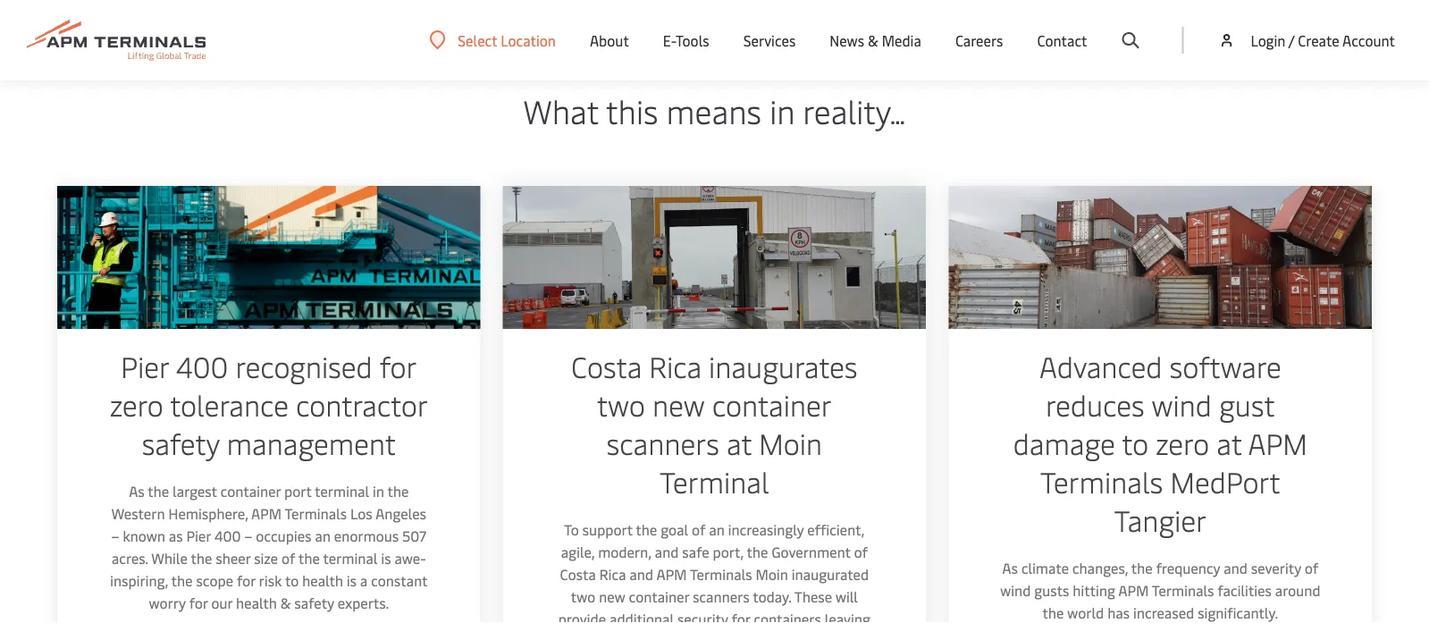 Task type: vqa. For each thing, say whether or not it's contained in the screenshot.
the rightmost new
yes



Task type: locate. For each thing, give the bounding box(es) containing it.
at down inaugurates
[[727, 424, 752, 462]]

1 vertical spatial as
[[1003, 558, 1018, 578]]

0 vertical spatial new
[[653, 385, 705, 424]]

&
[[868, 31, 879, 50], [281, 593, 291, 613]]

as for advanced software reduces wind gust damage to zero at apm terminals medport tangier
[[1003, 558, 1018, 578]]

to right damage
[[1122, 424, 1149, 462]]

1 vertical spatial in
[[373, 482, 384, 501]]

1 vertical spatial wind
[[1001, 581, 1031, 600]]

0 horizontal spatial container
[[221, 482, 281, 501]]

damage
[[1014, 424, 1116, 462]]

0 vertical spatial safety
[[142, 424, 220, 462]]

/
[[1289, 30, 1295, 50]]

scanners
[[607, 424, 720, 462], [693, 587, 750, 606]]

at inside advanced software reduces wind gust damage to zero at apm terminals medport tangier
[[1217, 424, 1242, 462]]

advanced software reduces wind gust damage to zero at apm terminals medport tangier
[[1014, 347, 1308, 539]]

0 vertical spatial is
[[381, 549, 391, 568]]

1 horizontal spatial to
[[1122, 424, 1149, 462]]

zero
[[110, 385, 163, 424], [1156, 424, 1210, 462]]

of up around
[[1305, 558, 1319, 578]]

terminals down port on the left of the page
[[285, 504, 347, 523]]

0 vertical spatial scanners
[[607, 424, 720, 462]]

0 horizontal spatial new
[[599, 587, 626, 606]]

port
[[284, 482, 312, 501]]

login / create account
[[1251, 30, 1396, 50]]

1 vertical spatial two
[[571, 587, 596, 606]]

an right occupies
[[315, 526, 331, 546]]

support
[[583, 520, 633, 539]]

medport
[[1171, 462, 1281, 501]]

0 vertical spatial to
[[1122, 424, 1149, 462]]

and down goal on the bottom left
[[655, 542, 679, 562]]

0 horizontal spatial health
[[236, 593, 277, 613]]

is
[[381, 549, 391, 568], [347, 571, 357, 590]]

for inside pier 400 recognised for zero tolerance contractor safety management
[[380, 347, 417, 385]]

terminal
[[660, 462, 770, 501]]

e-tools
[[663, 31, 710, 50]]

terminals down "port,"
[[691, 565, 753, 584]]

the up "angeles"
[[388, 482, 409, 501]]

as inside 'as the largest container port terminal in the western hemisphere, apm terminals los angeles – known as pier 400 – occupies an enormous 507 acres. while the sheer size of the terminal is awe- inspiring, the scope for risk to health is a constant worry for our health & safety experts.'
[[129, 482, 145, 501]]

0 vertical spatial wind
[[1152, 385, 1212, 424]]

– up the acres. at the left bottom of the page
[[111, 526, 119, 546]]

safety up largest
[[142, 424, 220, 462]]

around
[[1276, 581, 1321, 600]]

and down modern,
[[630, 565, 654, 584]]

pier
[[121, 347, 169, 385], [186, 526, 211, 546]]

1 vertical spatial costa
[[560, 565, 596, 584]]

while
[[151, 549, 188, 568]]

1 horizontal spatial as
[[1003, 558, 1018, 578]]

terminals
[[1041, 462, 1164, 501], [285, 504, 347, 523], [691, 565, 753, 584], [1152, 581, 1215, 600]]

and up facilities
[[1224, 558, 1248, 578]]

1 horizontal spatial rica
[[650, 347, 702, 385]]

0 vertical spatial pier
[[121, 347, 169, 385]]

1 horizontal spatial is
[[381, 549, 391, 568]]

login
[[1251, 30, 1286, 50]]

two
[[597, 385, 646, 424], [571, 587, 596, 606]]

1 horizontal spatial wind
[[1152, 385, 1212, 424]]

0 horizontal spatial pier
[[121, 347, 169, 385]]

moin
[[759, 424, 823, 462], [756, 565, 789, 584]]

safety
[[142, 424, 220, 462], [295, 593, 334, 613]]

0 vertical spatial as
[[129, 482, 145, 501]]

0 horizontal spatial zero
[[110, 385, 163, 424]]

1 vertical spatial &
[[281, 593, 291, 613]]

scope
[[196, 571, 234, 590]]

terminal up los
[[315, 482, 369, 501]]

two inside costa rica inaugurates two new container scanners at moin terminal
[[597, 385, 646, 424]]

new up additional
[[599, 587, 626, 606]]

what this means in reality…
[[524, 89, 906, 132]]

1 horizontal spatial two
[[597, 385, 646, 424]]

software
[[1170, 347, 1282, 385]]

apm inside 'as climate changes, the frequency and severity of wind gusts hitting apm terminals facilities around the world has increased significantly.'
[[1119, 581, 1149, 600]]

1 vertical spatial scanners
[[693, 587, 750, 606]]

inaugurated
[[792, 565, 869, 584]]

is left awe-
[[381, 549, 391, 568]]

of up safe
[[692, 520, 706, 539]]

1 vertical spatial is
[[347, 571, 357, 590]]

the up the scope at the left
[[191, 549, 212, 568]]

two inside to support the goal of an increasingly efficient, agile, modern, and safe port, the government of costa rica and apm terminals moin inaugurated two new container scanners today. these will provide additional security for containers lea
[[571, 587, 596, 606]]

new inside to support the goal of an increasingly efficient, agile, modern, and safe port, the government of costa rica and apm terminals moin inaugurated two new container scanners today. these will provide additional security for containers lea
[[599, 587, 626, 606]]

has
[[1108, 603, 1130, 622]]

to right risk
[[285, 571, 299, 590]]

1 vertical spatial new
[[599, 587, 626, 606]]

e-
[[663, 31, 676, 50]]

scanners up goal on the bottom left
[[607, 424, 720, 462]]

safe
[[683, 542, 710, 562]]

advanced
[[1040, 347, 1163, 385]]

0 horizontal spatial at
[[727, 424, 752, 462]]

hemisphere,
[[168, 504, 248, 523]]

–
[[111, 526, 119, 546], [244, 526, 253, 546]]

in up "angeles"
[[373, 482, 384, 501]]

in
[[770, 89, 795, 132], [373, 482, 384, 501]]

at down software
[[1217, 424, 1242, 462]]

1 horizontal spatial and
[[655, 542, 679, 562]]

as
[[169, 526, 183, 546]]

login / create account link
[[1218, 0, 1396, 80]]

moin up 'today.'
[[756, 565, 789, 584]]

0 vertical spatial &
[[868, 31, 879, 50]]

2 horizontal spatial and
[[1224, 558, 1248, 578]]

1 horizontal spatial new
[[653, 385, 705, 424]]

1 vertical spatial safety
[[295, 593, 334, 613]]

in right means
[[770, 89, 795, 132]]

& right news
[[868, 31, 879, 50]]

as up western
[[129, 482, 145, 501]]

reduces
[[1046, 385, 1145, 424]]

0 vertical spatial in
[[770, 89, 795, 132]]

new up terminal
[[653, 385, 705, 424]]

facilities
[[1218, 581, 1272, 600]]

world
[[1068, 603, 1105, 622]]

port,
[[713, 542, 744, 562]]

0 horizontal spatial rica
[[600, 565, 627, 584]]

gust
[[1220, 385, 1276, 424]]

what
[[524, 89, 599, 132]]

news
[[830, 31, 865, 50]]

scanners up security
[[693, 587, 750, 606]]

safety left 'experts.'
[[295, 593, 334, 613]]

terminals inside 'as the largest container port terminal in the western hemisphere, apm terminals los angeles – known as pier 400 – occupies an enormous 507 acres. while the sheer size of the terminal is awe- inspiring, the scope for risk to health is a constant worry for our health & safety experts.'
[[285, 504, 347, 523]]

as for pier 400 recognised for zero tolerance contractor safety management
[[129, 482, 145, 501]]

rica
[[650, 347, 702, 385], [600, 565, 627, 584]]

0 horizontal spatial in
[[373, 482, 384, 501]]

terminal up a
[[323, 549, 378, 568]]

is left a
[[347, 571, 357, 590]]

0 horizontal spatial an
[[315, 526, 331, 546]]

health left a
[[302, 571, 343, 590]]

1 horizontal spatial an
[[710, 520, 725, 539]]

1 horizontal spatial pier
[[186, 526, 211, 546]]

contractor
[[296, 385, 428, 424]]

means
[[667, 89, 762, 132]]

pier inside 'as the largest container port terminal in the western hemisphere, apm terminals los angeles – known as pier 400 – occupies an enormous 507 acres. while the sheer size of the terminal is awe- inspiring, the scope for risk to health is a constant worry for our health & safety experts.'
[[186, 526, 211, 546]]

these
[[795, 587, 833, 606]]

the up western
[[148, 482, 169, 501]]

new
[[653, 385, 705, 424], [599, 587, 626, 606]]

costa rica inaugurates two new container scanners at moin terminal
[[572, 347, 858, 501]]

tangier
[[1115, 501, 1207, 539]]

1 vertical spatial rica
[[600, 565, 627, 584]]

select location button
[[430, 30, 556, 50]]

of
[[692, 520, 706, 539], [855, 542, 868, 562], [282, 549, 295, 568], [1305, 558, 1319, 578]]

1 horizontal spatial safety
[[295, 593, 334, 613]]

risk
[[259, 571, 282, 590]]

400 inside 'as the largest container port terminal in the western hemisphere, apm terminals los angeles – known as pier 400 – occupies an enormous 507 acres. while the sheer size of the terminal is awe- inspiring, the scope for risk to health is a constant worry for our health & safety experts.'
[[214, 526, 241, 546]]

1 horizontal spatial &
[[868, 31, 879, 50]]

zero inside pier 400 recognised for zero tolerance contractor safety management
[[110, 385, 163, 424]]

wind left gusts
[[1001, 581, 1031, 600]]

rica inside costa rica inaugurates two new container scanners at moin terminal
[[650, 347, 702, 385]]

our
[[211, 593, 233, 613]]

– up sheer
[[244, 526, 253, 546]]

1 vertical spatial 400
[[214, 526, 241, 546]]

0 horizontal spatial &
[[281, 593, 291, 613]]

1 vertical spatial moin
[[756, 565, 789, 584]]

a
[[360, 571, 368, 590]]

select
[[458, 30, 498, 50]]

an up "port,"
[[710, 520, 725, 539]]

0 vertical spatial costa
[[572, 347, 642, 385]]

0 vertical spatial moin
[[759, 424, 823, 462]]

1 vertical spatial health
[[236, 593, 277, 613]]

an
[[710, 520, 725, 539], [315, 526, 331, 546]]

terminals down frequency
[[1152, 581, 1215, 600]]

as inside 'as climate changes, the frequency and severity of wind gusts hitting apm terminals facilities around the world has increased significantly.'
[[1003, 558, 1018, 578]]

0 vertical spatial two
[[597, 385, 646, 424]]

0 horizontal spatial as
[[129, 482, 145, 501]]

terminals down reduces
[[1041, 462, 1164, 501]]

health down risk
[[236, 593, 277, 613]]

1 horizontal spatial –
[[244, 526, 253, 546]]

1 horizontal spatial zero
[[1156, 424, 1210, 462]]

about button
[[590, 0, 629, 80]]

the down occupies
[[299, 549, 320, 568]]

0 vertical spatial rica
[[650, 347, 702, 385]]

1 at from the left
[[727, 424, 752, 462]]

wind left gust
[[1152, 385, 1212, 424]]

as left climate
[[1003, 558, 1018, 578]]

0 horizontal spatial to
[[285, 571, 299, 590]]

moin inside to support the goal of an increasingly efficient, agile, modern, and safe port, the government of costa rica and apm terminals moin inaugurated two new container scanners today. these will provide additional security for containers lea
[[756, 565, 789, 584]]

0 vertical spatial 400
[[176, 347, 228, 385]]

0 vertical spatial container
[[713, 385, 832, 424]]

of down efficient,
[[855, 542, 868, 562]]

apm
[[1249, 424, 1308, 462], [251, 504, 282, 523], [657, 565, 687, 584], [1119, 581, 1149, 600]]

apm inside 'as the largest container port terminal in the western hemisphere, apm terminals los angeles – known as pier 400 – occupies an enormous 507 acres. while the sheer size of the terminal is awe- inspiring, the scope for risk to health is a constant worry for our health & safety experts.'
[[251, 504, 282, 523]]

0 horizontal spatial two
[[571, 587, 596, 606]]

largest
[[173, 482, 217, 501]]

1 vertical spatial pier
[[186, 526, 211, 546]]

1 vertical spatial container
[[221, 482, 281, 501]]

health
[[302, 571, 343, 590], [236, 593, 277, 613]]

the left goal on the bottom left
[[636, 520, 658, 539]]

2 vertical spatial container
[[629, 587, 690, 606]]

& down risk
[[281, 593, 291, 613]]

to support the goal of an increasingly efficient, agile, modern, and safe port, the government of costa rica and apm terminals moin inaugurated two new container scanners today. these will provide additional security for containers lea
[[559, 520, 871, 623]]

0 vertical spatial health
[[302, 571, 343, 590]]

sheer
[[216, 549, 251, 568]]

tolerance
[[170, 385, 289, 424]]

an inside 'as the largest container port terminal in the western hemisphere, apm terminals los angeles – known as pier 400 – occupies an enormous 507 acres. while the sheer size of the terminal is awe- inspiring, the scope for risk to health is a constant worry for our health & safety experts.'
[[315, 526, 331, 546]]

1 horizontal spatial container
[[629, 587, 690, 606]]

select location
[[458, 30, 556, 50]]

0 horizontal spatial –
[[111, 526, 119, 546]]

1 vertical spatial to
[[285, 571, 299, 590]]

scanners inside to support the goal of an increasingly efficient, agile, modern, and safe port, the government of costa rica and apm terminals moin inaugurated two new container scanners today. these will provide additional security for containers lea
[[693, 587, 750, 606]]

2 at from the left
[[1217, 424, 1242, 462]]

agile,
[[561, 542, 595, 562]]

safety inside 'as the largest container port terminal in the western hemisphere, apm terminals los angeles – known as pier 400 – occupies an enormous 507 acres. while the sheer size of the terminal is awe- inspiring, the scope for risk to health is a constant worry for our health & safety experts.'
[[295, 593, 334, 613]]

0 horizontal spatial wind
[[1001, 581, 1031, 600]]

location
[[501, 30, 556, 50]]

400
[[176, 347, 228, 385], [214, 526, 241, 546]]

2 horizontal spatial container
[[713, 385, 832, 424]]

of inside 'as climate changes, the frequency and severity of wind gusts hitting apm terminals facilities around the world has increased significantly.'
[[1305, 558, 1319, 578]]

angeles
[[376, 504, 427, 523]]

moin down inaugurates
[[759, 424, 823, 462]]

wind inside advanced software reduces wind gust damage to zero at apm terminals medport tangier
[[1152, 385, 1212, 424]]

of right size
[[282, 549, 295, 568]]

0 horizontal spatial safety
[[142, 424, 220, 462]]

1 horizontal spatial at
[[1217, 424, 1242, 462]]



Task type: describe. For each thing, give the bounding box(es) containing it.
modern,
[[599, 542, 652, 562]]

as the largest container port terminal in the western hemisphere, apm terminals los angeles – known as pier 400 – occupies an enormous 507 acres. while the sheer size of the terminal is awe- inspiring, the scope for risk to health is a constant worry for our health & safety experts.
[[110, 482, 428, 613]]

size
[[254, 549, 278, 568]]

and inside 'as climate changes, the frequency and severity of wind gusts hitting apm terminals facilities around the world has increased significantly.'
[[1224, 558, 1248, 578]]

provide
[[559, 609, 607, 623]]

reality…
[[803, 89, 906, 132]]

occupies
[[256, 526, 312, 546]]

new inside costa rica inaugurates two new container scanners at moin terminal
[[653, 385, 705, 424]]

scanner moin 2023 image
[[503, 186, 927, 329]]

507
[[403, 526, 427, 546]]

news & media
[[830, 31, 922, 50]]

container inside to support the goal of an increasingly efficient, agile, modern, and safe port, the government of costa rica and apm terminals moin inaugurated two new container scanners today. these will provide additional security for containers lea
[[629, 587, 690, 606]]

to inside 'as the largest container port terminal in the western hemisphere, apm terminals los angeles – known as pier 400 – occupies an enormous 507 acres. while the sheer size of the terminal is awe- inspiring, the scope for risk to health is a constant worry for our health & safety experts.'
[[285, 571, 299, 590]]

about
[[590, 31, 629, 50]]

the right changes,
[[1132, 558, 1153, 578]]

the down gusts
[[1043, 603, 1064, 622]]

1 horizontal spatial in
[[770, 89, 795, 132]]

apm inside advanced software reduces wind gust damage to zero at apm terminals medport tangier
[[1249, 424, 1308, 462]]

changes,
[[1073, 558, 1129, 578]]

security
[[678, 609, 729, 623]]

services
[[744, 31, 796, 50]]

news & media button
[[830, 0, 922, 80]]

costa inside costa rica inaugurates two new container scanners at moin terminal
[[572, 347, 642, 385]]

to inside advanced software reduces wind gust damage to zero at apm terminals medport tangier
[[1122, 424, 1149, 462]]

efficient,
[[808, 520, 865, 539]]

at inside costa rica inaugurates two new container scanners at moin terminal
[[727, 424, 752, 462]]

inaugurates
[[709, 347, 858, 385]]

management
[[227, 424, 396, 462]]

contact button
[[1038, 0, 1088, 80]]

scanners inside costa rica inaugurates two new container scanners at moin terminal
[[607, 424, 720, 462]]

400 inside pier 400 recognised for zero tolerance contractor safety management
[[176, 347, 228, 385]]

media
[[882, 31, 922, 50]]

awe-
[[395, 549, 426, 568]]

constant
[[371, 571, 428, 590]]

safety inside pier 400 recognised for zero tolerance contractor safety management
[[142, 424, 220, 462]]

climate
[[1022, 558, 1069, 578]]

1 – from the left
[[111, 526, 119, 546]]

careers
[[956, 31, 1004, 50]]

significantly.
[[1198, 603, 1279, 622]]

rica inside to support the goal of an increasingly efficient, agile, modern, and safe port, the government of costa rica and apm terminals moin inaugurated two new container scanners today. these will provide additional security for containers lea
[[600, 565, 627, 584]]

this
[[606, 89, 659, 132]]

zero inside advanced software reduces wind gust damage to zero at apm terminals medport tangier
[[1156, 424, 1210, 462]]

government
[[772, 542, 851, 562]]

la-our team image
[[57, 186, 481, 329]]

gusts
[[1035, 581, 1070, 600]]

the down increasingly
[[747, 542, 769, 562]]

to
[[565, 520, 579, 539]]

& inside 'as the largest container port terminal in the western hemisphere, apm terminals los angeles – known as pier 400 – occupies an enormous 507 acres. while the sheer size of the terminal is awe- inspiring, the scope for risk to health is a constant worry for our health & safety experts.'
[[281, 593, 291, 613]]

experts.
[[338, 593, 389, 613]]

1 horizontal spatial health
[[302, 571, 343, 590]]

1 vertical spatial terminal
[[323, 549, 378, 568]]

& inside dropdown button
[[868, 31, 879, 50]]

will
[[836, 587, 859, 606]]

careers button
[[956, 0, 1004, 80]]

0 horizontal spatial is
[[347, 571, 357, 590]]

worry
[[149, 593, 186, 613]]

220902 wind resilance tool image
[[949, 186, 1373, 329]]

terminals inside to support the goal of an increasingly efficient, agile, modern, and safe port, the government of costa rica and apm terminals moin inaugurated two new container scanners today. these will provide additional security for containers lea
[[691, 565, 753, 584]]

hitting
[[1073, 581, 1116, 600]]

wind inside 'as climate changes, the frequency and severity of wind gusts hitting apm terminals facilities around the world has increased significantly.'
[[1001, 581, 1031, 600]]

acres.
[[112, 549, 148, 568]]

recognised
[[236, 347, 373, 385]]

0 vertical spatial terminal
[[315, 482, 369, 501]]

in inside 'as the largest container port terminal in the western hemisphere, apm terminals los angeles – known as pier 400 – occupies an enormous 507 acres. while the sheer size of the terminal is awe- inspiring, the scope for risk to health is a constant worry for our health & safety experts.'
[[373, 482, 384, 501]]

2 – from the left
[[244, 526, 253, 546]]

for inside to support the goal of an increasingly efficient, agile, modern, and safe port, the government of costa rica and apm terminals moin inaugurated two new container scanners today. these will provide additional security for containers lea
[[732, 609, 751, 623]]

container inside 'as the largest container port terminal in the western hemisphere, apm terminals los angeles – known as pier 400 – occupies an enormous 507 acres. while the sheer size of the terminal is awe- inspiring, the scope for risk to health is a constant worry for our health & safety experts.'
[[221, 482, 281, 501]]

frequency
[[1157, 558, 1221, 578]]

the down while
[[171, 571, 193, 590]]

los
[[351, 504, 373, 523]]

today.
[[753, 587, 792, 606]]

terminals inside advanced software reduces wind gust damage to zero at apm terminals medport tangier
[[1041, 462, 1164, 501]]

of inside 'as the largest container port terminal in the western hemisphere, apm terminals los angeles – known as pier 400 – occupies an enormous 507 acres. while the sheer size of the terminal is awe- inspiring, the scope for risk to health is a constant worry for our health & safety experts.'
[[282, 549, 295, 568]]

pier inside pier 400 recognised for zero tolerance contractor safety management
[[121, 347, 169, 385]]

western
[[111, 504, 165, 523]]

severity
[[1252, 558, 1302, 578]]

contact
[[1038, 31, 1088, 50]]

account
[[1343, 30, 1396, 50]]

terminals inside 'as climate changes, the frequency and severity of wind gusts hitting apm terminals facilities around the world has increased significantly.'
[[1152, 581, 1215, 600]]

goal
[[661, 520, 689, 539]]

e-tools button
[[663, 0, 710, 80]]

container inside costa rica inaugurates two new container scanners at moin terminal
[[713, 385, 832, 424]]

apm inside to support the goal of an increasingly efficient, agile, modern, and safe port, the government of costa rica and apm terminals moin inaugurated two new container scanners today. these will provide additional security for containers lea
[[657, 565, 687, 584]]

an inside to support the goal of an increasingly efficient, agile, modern, and safe port, the government of costa rica and apm terminals moin inaugurated two new container scanners today. these will provide additional security for containers lea
[[710, 520, 725, 539]]

increased
[[1134, 603, 1195, 622]]

tools
[[676, 31, 710, 50]]

costa inside to support the goal of an increasingly efficient, agile, modern, and safe port, the government of costa rica and apm terminals moin inaugurated two new container scanners today. these will provide additional security for containers lea
[[560, 565, 596, 584]]

additional
[[610, 609, 675, 623]]

pier 400 recognised for zero tolerance contractor safety management
[[110, 347, 428, 462]]

moin inside costa rica inaugurates two new container scanners at moin terminal
[[759, 424, 823, 462]]

increasingly
[[729, 520, 804, 539]]

0 horizontal spatial and
[[630, 565, 654, 584]]

enormous
[[334, 526, 399, 546]]

services button
[[744, 0, 796, 80]]

as climate changes, the frequency and severity of wind gusts hitting apm terminals facilities around the world has increased significantly.
[[1001, 558, 1321, 622]]

inspiring,
[[110, 571, 168, 590]]

create
[[1299, 30, 1340, 50]]



